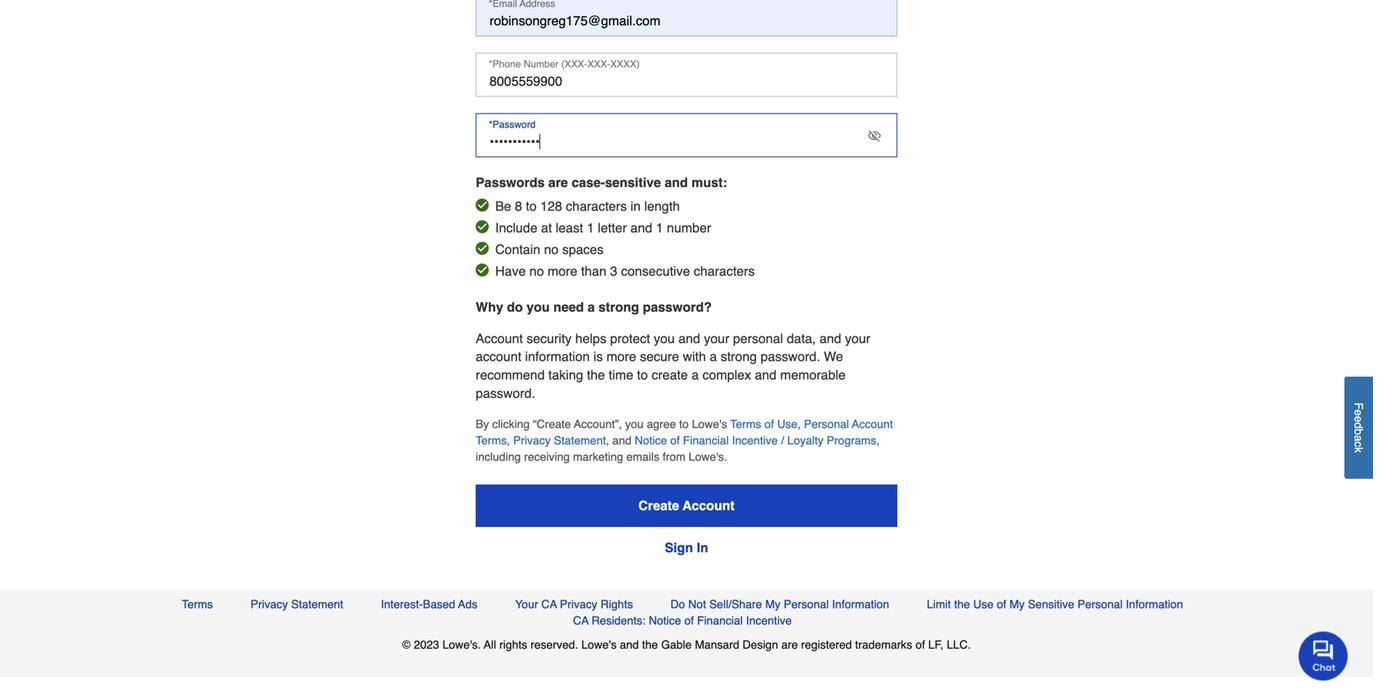 Task type: locate. For each thing, give the bounding box(es) containing it.
of up notice of financial incentive / loyalty programs "link"
[[765, 418, 775, 431]]

personal inside "personal account terms"
[[804, 418, 850, 431]]

d
[[1353, 423, 1366, 429]]

2 horizontal spatial terms
[[731, 418, 762, 431]]

the left gable
[[642, 639, 658, 652]]

1 horizontal spatial terms
[[476, 434, 507, 447]]

create account button
[[476, 485, 898, 527]]

sensitive
[[1029, 598, 1075, 611]]

0 vertical spatial ca
[[542, 598, 557, 611]]

2 horizontal spatial you
[[654, 331, 675, 346]]

, up loyalty
[[798, 418, 801, 431]]

are up 128 on the top left of page
[[549, 175, 568, 190]]

characters up 'include at least 1 letter and 1 number'
[[566, 199, 627, 214]]

a up 'k'
[[1353, 436, 1366, 442]]

password. down recommend
[[476, 386, 536, 401]]

1 horizontal spatial to
[[637, 368, 648, 383]]

use right limit
[[974, 598, 994, 611]]

password.
[[761, 349, 821, 364], [476, 386, 536, 401]]

account up programs
[[852, 418, 894, 431]]

0 horizontal spatial privacy statement link
[[251, 597, 344, 613]]

1 vertical spatial statement
[[291, 598, 344, 611]]

account inside "personal account terms"
[[852, 418, 894, 431]]

ca inside limit the use of my sensitive personal information ca residents: notice of financial incentive
[[573, 615, 589, 628]]

your up with
[[704, 331, 730, 346]]

2 information from the left
[[1127, 598, 1184, 611]]

to right time
[[637, 368, 648, 383]]

financial down sell/share at the bottom of the page
[[698, 615, 743, 628]]

recommend
[[476, 368, 545, 383]]

account up 'in'
[[683, 498, 735, 514]]

use up /
[[778, 418, 798, 431]]

1 vertical spatial privacy statement link
[[251, 597, 344, 613]]

0 horizontal spatial privacy
[[251, 598, 288, 611]]

1 vertical spatial account
[[852, 418, 894, 431]]

0 vertical spatial financial
[[683, 434, 729, 447]]

by clicking "create account", you agree to lowe's terms of use ,
[[476, 418, 801, 431]]

personal account terms link
[[476, 418, 894, 447]]

1 vertical spatial more
[[607, 349, 637, 364]]

2 horizontal spatial privacy
[[560, 598, 598, 611]]

, inside , including receiving marketing emails from
[[877, 434, 880, 447]]

1 vertical spatial you
[[654, 331, 675, 346]]

personal up registered
[[784, 598, 829, 611]]

2023
[[414, 639, 440, 652]]

1 horizontal spatial strong
[[721, 349, 757, 364]]

privacy up receiving
[[514, 434, 551, 447]]

to up , privacy statement , and notice of financial incentive / loyalty programs
[[680, 418, 689, 431]]

1 horizontal spatial ca
[[573, 615, 589, 628]]

1 horizontal spatial account
[[683, 498, 735, 514]]

1 vertical spatial lowe's
[[689, 451, 724, 464]]

case-
[[572, 175, 605, 190]]

0 horizontal spatial you
[[527, 300, 550, 315]]

privacy right terms link
[[251, 598, 288, 611]]

time
[[609, 368, 634, 383]]

include
[[496, 220, 538, 235]]

0 horizontal spatial the
[[587, 368, 605, 383]]

personal
[[804, 418, 850, 431], [784, 598, 829, 611], [1078, 598, 1123, 611]]

no
[[544, 242, 559, 257], [530, 264, 544, 279]]

financial up the lowe's . at the right
[[683, 434, 729, 447]]

your
[[704, 331, 730, 346], [845, 331, 871, 346]]

0 horizontal spatial characters
[[566, 199, 627, 214]]

to right the 8
[[526, 199, 537, 214]]

1
[[587, 220, 595, 235], [656, 220, 664, 235]]

the down is
[[587, 368, 605, 383]]

1 vertical spatial notice
[[649, 615, 682, 628]]

and up we
[[820, 331, 842, 346]]

1 vertical spatial terms
[[476, 434, 507, 447]]

ads
[[458, 598, 478, 611]]

trademarks
[[856, 639, 913, 652]]

personal up loyalty
[[804, 418, 850, 431]]

1 right least
[[587, 220, 595, 235]]

no down at
[[544, 242, 559, 257]]

*Email Address text field
[[476, 0, 898, 36]]

create
[[639, 498, 680, 514]]

you inside the account security helps protect you and your personal data, and your account information is more secure with a strong password. we recommend taking the time to create a complex and memorable password.
[[654, 331, 675, 346]]

llc.
[[947, 639, 971, 652]]

2 vertical spatial lowe's
[[582, 639, 617, 652]]

a right 'need'
[[588, 300, 595, 315]]

f e e d b a c k button
[[1345, 377, 1374, 479]]

1 my from the left
[[766, 598, 781, 611]]

create account
[[639, 498, 735, 514]]

more up time
[[607, 349, 637, 364]]

number
[[524, 58, 559, 70]]

have no more than 3 consecutive characters
[[496, 264, 755, 279]]

agree
[[647, 418, 676, 431]]

your ca privacy rights
[[515, 598, 633, 611]]

more inside the account security helps protect you and your personal data, and your account information is more secure with a strong password. we recommend taking the time to create a complex and memorable password.
[[607, 349, 637, 364]]

1 horizontal spatial are
[[782, 639, 798, 652]]

2 vertical spatial to
[[680, 418, 689, 431]]

2 my from the left
[[1010, 598, 1025, 611]]

1 vertical spatial strong
[[721, 349, 757, 364]]

2 e from the top
[[1353, 416, 1366, 423]]

notice
[[635, 434, 668, 447], [649, 615, 682, 628]]

0 horizontal spatial use
[[778, 418, 798, 431]]

lowe's up , privacy statement , and notice of financial incentive / loyalty programs
[[692, 418, 728, 431]]

0 horizontal spatial 1
[[587, 220, 595, 235]]

0 horizontal spatial ca
[[542, 598, 557, 611]]

1 horizontal spatial characters
[[694, 264, 755, 279]]

, privacy statement , and notice of financial incentive / loyalty programs
[[507, 434, 877, 447]]

use
[[778, 418, 798, 431], [974, 598, 994, 611]]

number
[[667, 220, 712, 235]]

my right sell/share at the bottom of the page
[[766, 598, 781, 611]]

and up with
[[679, 331, 701, 346]]

ca
[[542, 598, 557, 611], [573, 615, 589, 628]]

e up 'b'
[[1353, 416, 1366, 423]]

terms inside "personal account terms"
[[476, 434, 507, 447]]

1 vertical spatial characters
[[694, 264, 755, 279]]

lowe's down , privacy statement , and notice of financial incentive / loyalty programs
[[689, 451, 724, 464]]

registered
[[802, 639, 852, 652]]

strong up protect
[[599, 300, 640, 315]]

0 horizontal spatial to
[[526, 199, 537, 214]]

0 horizontal spatial statement
[[291, 598, 344, 611]]

0 horizontal spatial terms
[[182, 598, 213, 611]]

strong up complex
[[721, 349, 757, 364]]

*Password password field
[[476, 113, 898, 157]]

0 vertical spatial more
[[548, 264, 578, 279]]

ca right your
[[542, 598, 557, 611]]

1 horizontal spatial more
[[607, 349, 637, 364]]

0 vertical spatial no
[[544, 242, 559, 257]]

incentive down do not sell/share my personal information
[[747, 615, 792, 628]]

and
[[665, 175, 688, 190], [631, 220, 653, 235], [679, 331, 701, 346], [820, 331, 842, 346], [755, 368, 777, 383], [613, 434, 632, 447], [620, 639, 639, 652]]

in
[[631, 199, 641, 214]]

1 vertical spatial no
[[530, 264, 544, 279]]

information
[[525, 349, 590, 364]]

of left sensitive
[[997, 598, 1007, 611]]

0 vertical spatial privacy statement link
[[514, 434, 606, 447]]

mansard
[[695, 639, 740, 652]]

gable
[[662, 639, 692, 652]]

incentive down terms of use link
[[732, 434, 778, 447]]

(xxx-
[[562, 58, 588, 70]]

chat invite button image
[[1300, 631, 1349, 681]]

ca down your ca privacy rights link
[[573, 615, 589, 628]]

rights
[[601, 598, 633, 611]]

in
[[697, 540, 709, 556]]

password. down data,
[[761, 349, 821, 364]]

lowe's down 'residents:'
[[582, 639, 617, 652]]

you right the do
[[527, 300, 550, 315]]

1 horizontal spatial use
[[974, 598, 994, 611]]

1 down length on the top of page
[[656, 220, 664, 235]]

helps
[[576, 331, 607, 346]]

strong inside the account security helps protect you and your personal data, and your account information is more secure with a strong password. we recommend taking the time to create a complex and memorable password.
[[721, 349, 757, 364]]

1 horizontal spatial privacy
[[514, 434, 551, 447]]

personal right sensitive
[[1078, 598, 1123, 611]]

1 horizontal spatial information
[[1127, 598, 1184, 611]]

be
[[496, 199, 512, 214]]

you up secure
[[654, 331, 675, 346]]

"create
[[533, 418, 571, 431]]

1 vertical spatial financial
[[698, 615, 743, 628]]

0 vertical spatial lowe's
[[692, 418, 728, 431]]

1 horizontal spatial your
[[845, 331, 871, 346]]

account up account
[[476, 331, 523, 346]]

0 horizontal spatial more
[[548, 264, 578, 279]]

privacy left rights
[[560, 598, 598, 611]]

notice up the emails
[[635, 434, 668, 447]]

ca residents: notice of financial incentive link
[[573, 613, 792, 629]]

sign in
[[665, 540, 709, 556]]

0 horizontal spatial your
[[704, 331, 730, 346]]

notice down do on the left bottom of page
[[649, 615, 682, 628]]

the inside limit the use of my sensitive personal information ca residents: notice of financial incentive
[[955, 598, 971, 611]]

notice of financial incentive / loyalty programs link
[[635, 434, 877, 447]]

0 vertical spatial use
[[778, 418, 798, 431]]

loyalty
[[788, 434, 824, 447]]

0 horizontal spatial account
[[476, 331, 523, 346]]

are right design on the right
[[782, 639, 798, 652]]

do not sell/share my personal information
[[671, 598, 890, 611]]

a right with
[[710, 349, 717, 364]]

1 vertical spatial the
[[955, 598, 971, 611]]

0 horizontal spatial are
[[549, 175, 568, 190]]

0 vertical spatial password.
[[761, 349, 821, 364]]

, right loyalty
[[877, 434, 880, 447]]

2 vertical spatial account
[[683, 498, 735, 514]]

no for contain
[[544, 242, 559, 257]]

account
[[476, 349, 522, 364]]

the
[[587, 368, 605, 383], [955, 598, 971, 611], [642, 639, 658, 652]]

2 vertical spatial you
[[626, 418, 644, 431]]

*password
[[489, 119, 536, 130]]

, up marketing
[[606, 434, 610, 447]]

1 vertical spatial ca
[[573, 615, 589, 628]]

1 vertical spatial password.
[[476, 386, 536, 401]]

characters down number at the top
[[694, 264, 755, 279]]

1 horizontal spatial 1
[[656, 220, 664, 235]]

my left sensitive
[[1010, 598, 1025, 611]]

1 horizontal spatial statement
[[554, 434, 606, 447]]

more down contain no spaces
[[548, 264, 578, 279]]

use inside limit the use of my sensitive personal information ca residents: notice of financial incentive
[[974, 598, 994, 611]]

password?
[[643, 300, 712, 315]]

you for protect
[[654, 331, 675, 346]]

my
[[766, 598, 781, 611], [1010, 598, 1025, 611]]

0 vertical spatial to
[[526, 199, 537, 214]]

are
[[549, 175, 568, 190], [782, 639, 798, 652]]

e up d
[[1353, 410, 1366, 416]]

lowe's
[[692, 418, 728, 431], [689, 451, 724, 464], [582, 639, 617, 652]]

0 vertical spatial are
[[549, 175, 568, 190]]

information inside limit the use of my sensitive personal information ca residents: notice of financial incentive
[[1127, 598, 1184, 611]]

passwords
[[476, 175, 545, 190]]

and down personal
[[755, 368, 777, 383]]

1 vertical spatial incentive
[[747, 615, 792, 628]]

receiving
[[524, 451, 570, 464]]

be 8 to 128 characters in length
[[496, 199, 680, 214]]

no down contain no spaces
[[530, 264, 544, 279]]

0 horizontal spatial information
[[833, 598, 890, 611]]

1 horizontal spatial my
[[1010, 598, 1025, 611]]

protect
[[611, 331, 651, 346]]

than
[[581, 264, 607, 279]]

privacy statement link
[[514, 434, 606, 447], [251, 597, 344, 613]]

you left agree
[[626, 418, 644, 431]]

least
[[556, 220, 584, 235]]

length
[[645, 199, 680, 214]]

0 vertical spatial account
[[476, 331, 523, 346]]

letter
[[598, 220, 627, 235]]

1 horizontal spatial you
[[626, 418, 644, 431]]

2 vertical spatial the
[[642, 639, 658, 652]]

, including receiving marketing emails from
[[476, 434, 880, 464]]

and up length on the top of page
[[665, 175, 688, 190]]

account inside button
[[683, 498, 735, 514]]

0 horizontal spatial my
[[766, 598, 781, 611]]

2 horizontal spatial the
[[955, 598, 971, 611]]

©
[[402, 639, 411, 652]]

0 horizontal spatial strong
[[599, 300, 640, 315]]

the inside the account security helps protect you and your personal data, and your account information is more secure with a strong password. we recommend taking the time to create a complex and memorable password.
[[587, 368, 605, 383]]

lf,
[[929, 639, 944, 652]]

2 horizontal spatial account
[[852, 418, 894, 431]]

1 horizontal spatial password.
[[761, 349, 821, 364]]

.
[[724, 451, 728, 464]]

1 vertical spatial use
[[974, 598, 994, 611]]

1 information from the left
[[833, 598, 890, 611]]

0 vertical spatial the
[[587, 368, 605, 383]]

, down 'clicking'
[[507, 434, 510, 447]]

and down in
[[631, 220, 653, 235]]

1 vertical spatial to
[[637, 368, 648, 383]]

0 vertical spatial characters
[[566, 199, 627, 214]]

your right data,
[[845, 331, 871, 346]]

sign in link
[[476, 540, 898, 556]]

the right limit
[[955, 598, 971, 611]]

1 horizontal spatial privacy statement link
[[514, 434, 606, 447]]

0 vertical spatial statement
[[554, 434, 606, 447]]



Task type: describe. For each thing, give the bounding box(es) containing it.
personal account terms
[[476, 418, 894, 447]]

k
[[1353, 448, 1366, 453]]

lowe's.
[[443, 639, 481, 652]]

a down with
[[692, 368, 699, 383]]

do not sell/share my personal information link
[[671, 597, 890, 613]]

2 horizontal spatial to
[[680, 418, 689, 431]]

emails
[[627, 451, 660, 464]]

b
[[1353, 429, 1366, 436]]

programs
[[827, 434, 877, 447]]

sell/share
[[710, 598, 763, 611]]

show password image
[[869, 130, 882, 143]]

incentive inside limit the use of my sensitive personal information ca residents: notice of financial incentive
[[747, 615, 792, 628]]

0 vertical spatial terms
[[731, 418, 762, 431]]

0 horizontal spatial password.
[[476, 386, 536, 401]]

with
[[683, 349, 707, 364]]

limit the use of my sensitive personal information link
[[927, 597, 1184, 613]]

lowe's .
[[689, 451, 728, 464]]

passwords are case-sensitive and must:
[[476, 175, 728, 190]]

create
[[652, 368, 688, 383]]

c
[[1353, 442, 1366, 448]]

0 vertical spatial strong
[[599, 300, 640, 315]]

complex
[[703, 368, 752, 383]]

account security helps protect you and your personal data, and your account information is more secure with a strong password. we recommend taking the time to create a complex and memorable password.
[[476, 331, 871, 401]]

contain
[[496, 242, 541, 257]]

2 vertical spatial terms
[[182, 598, 213, 611]]

at
[[541, 220, 552, 235]]

0 vertical spatial notice
[[635, 434, 668, 447]]

based
[[423, 598, 456, 611]]

data,
[[787, 331, 816, 346]]

clicking
[[493, 418, 530, 431]]

interest-
[[381, 598, 423, 611]]

and down by clicking "create account", you agree to lowe's terms of use ,
[[613, 434, 632, 447]]

1 e from the top
[[1353, 410, 1366, 416]]

spaces
[[563, 242, 604, 257]]

not
[[689, 598, 707, 611]]

8
[[515, 199, 523, 214]]

consecutive
[[621, 264, 691, 279]]

128
[[541, 199, 563, 214]]

memorable
[[781, 368, 846, 383]]

2 1 from the left
[[656, 220, 664, 235]]

limit
[[927, 598, 952, 611]]

account for personal account terms
[[852, 418, 894, 431]]

1 your from the left
[[704, 331, 730, 346]]

/
[[781, 434, 785, 447]]

0 vertical spatial you
[[527, 300, 550, 315]]

f e e d b a c k
[[1353, 403, 1366, 453]]

terms of use link
[[731, 418, 798, 431]]

personal inside limit the use of my sensitive personal information ca residents: notice of financial incentive
[[1078, 598, 1123, 611]]

your ca privacy rights link
[[515, 597, 633, 613]]

2 your from the left
[[845, 331, 871, 346]]

and down 'residents:'
[[620, 639, 639, 652]]

all
[[484, 639, 496, 652]]

sensitive
[[605, 175, 661, 190]]

financial inside limit the use of my sensitive personal information ca residents: notice of financial incentive
[[698, 615, 743, 628]]

security
[[527, 331, 572, 346]]

secure
[[640, 349, 680, 364]]

contain no spaces
[[496, 242, 604, 257]]

of up from
[[671, 434, 680, 447]]

© 2023 lowe's. all rights reserved. lowe's and the gable mansard design are registered trademarks of lf, llc.
[[402, 639, 971, 652]]

taking
[[549, 368, 584, 383]]

my inside limit the use of my sensitive personal information ca residents: notice of financial incentive
[[1010, 598, 1025, 611]]

privacy statement
[[251, 598, 344, 611]]

no for have
[[530, 264, 544, 279]]

terms link
[[182, 597, 213, 613]]

xxx-
[[588, 58, 611, 70]]

rights
[[500, 639, 528, 652]]

of left lf,
[[916, 639, 926, 652]]

xxxx)
[[611, 58, 640, 70]]

0 vertical spatial incentive
[[732, 434, 778, 447]]

do
[[507, 300, 523, 315]]

by
[[476, 418, 489, 431]]

why do you need a strong password?
[[476, 300, 712, 315]]

account inside the account security helps protect you and your personal data, and your account information is more secure with a strong password. we recommend taking the time to create a complex and memorable password.
[[476, 331, 523, 346]]

*phone number (xxx-xxx-xxxx)
[[489, 58, 640, 70]]

1 vertical spatial are
[[782, 639, 798, 652]]

personal
[[733, 331, 784, 346]]

of down not
[[685, 615, 694, 628]]

residents:
[[592, 615, 646, 628]]

you for account",
[[626, 418, 644, 431]]

do
[[671, 598, 686, 611]]

1 horizontal spatial the
[[642, 639, 658, 652]]

include at least 1 letter and 1 number
[[496, 220, 712, 235]]

have
[[496, 264, 526, 279]]

account for create account
[[683, 498, 735, 514]]

limit the use of my sensitive personal information ca residents: notice of financial incentive
[[573, 598, 1184, 628]]

to inside the account security helps protect you and your personal data, and your account information is more secure with a strong password. we recommend taking the time to create a complex and memorable password.
[[637, 368, 648, 383]]

notice inside limit the use of my sensitive personal information ca residents: notice of financial incentive
[[649, 615, 682, 628]]

*Phone Number (XXX-XXX-XXXX) text field
[[476, 53, 898, 97]]

f
[[1353, 403, 1366, 410]]

1 1 from the left
[[587, 220, 595, 235]]

we
[[824, 349, 844, 364]]

from
[[663, 451, 686, 464]]

*phone
[[489, 58, 521, 70]]

a inside button
[[1353, 436, 1366, 442]]

need
[[554, 300, 584, 315]]



Task type: vqa. For each thing, say whether or not it's contained in the screenshot.
the until
no



